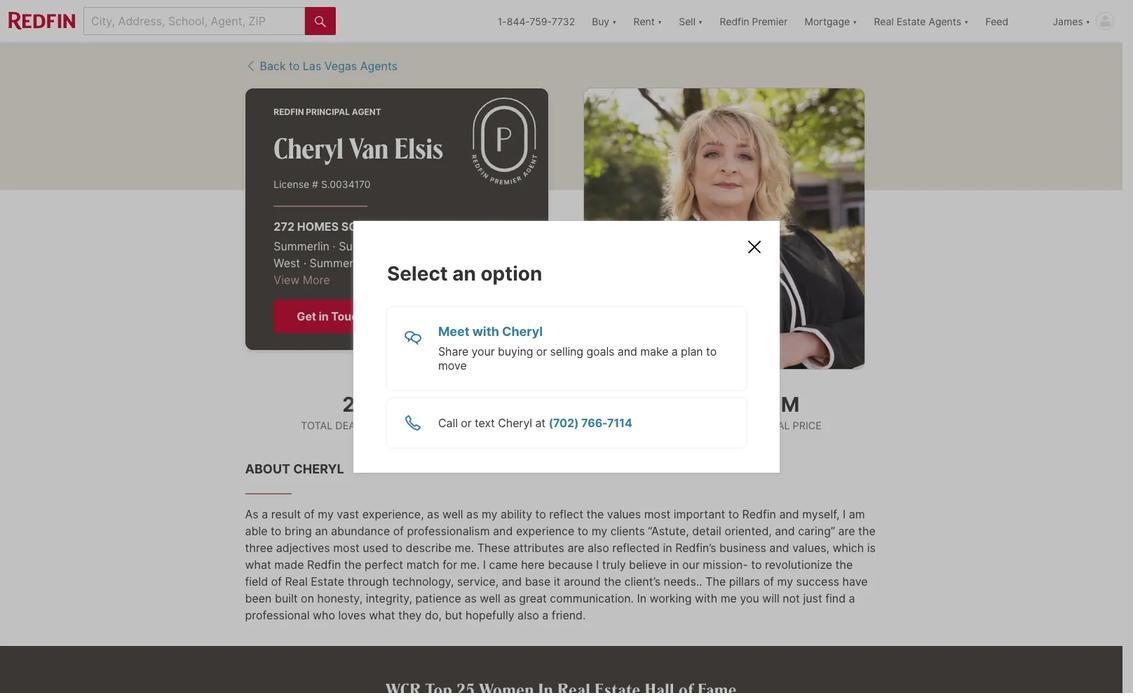 Task type: describe. For each thing, give the bounding box(es) containing it.
real
[[285, 575, 308, 589]]

field
[[245, 575, 268, 589]]

meet
[[439, 324, 470, 339]]

agent
[[352, 107, 382, 117]]

in:
[[375, 220, 390, 234]]

here
[[521, 558, 545, 572]]

for
[[443, 558, 458, 572]]

find
[[826, 592, 846, 606]]

calls
[[503, 317, 520, 328]]

centre
[[369, 256, 405, 270]]

service,
[[458, 575, 499, 589]]

honesty,
[[318, 592, 363, 606]]

friend.
[[552, 609, 586, 623]]

· down "272  homes sold in:"
[[333, 239, 336, 253]]

describe
[[406, 541, 452, 555]]

las
[[303, 59, 322, 73]]

1 horizontal spatial well
[[480, 592, 501, 606]]

deals
[[336, 420, 368, 432]]

these
[[478, 541, 510, 555]]

as
[[245, 508, 259, 522]]

who
[[313, 609, 335, 623]]

plan
[[681, 344, 704, 358]]

cheryl down total
[[294, 462, 344, 477]]

option
[[481, 261, 543, 285]]

abundance
[[331, 524, 390, 538]]

summerlin down "272  homes sold in:"
[[310, 256, 366, 270]]

match
[[407, 558, 440, 572]]

as a result of my vast experience, as well as my ability to reflect the values most important to redfin and myself, i am able to bring an abundance of professionalism and experience to my clients "astute, detail oriented, and caring" are the three adjectives most used to describe me. these attributes are also reflected in redfin's business and values, which is what made redfin the perfect match for me. i came here because i truly believe in our mission- to revolutionize the field of real estate through technology, service, and base it around the client's needs.. the pillars of my success have been built on honesty, integrity, patience as well as great communication. in working with me you will not just find a professional who loves what they do, but hopefully also a friend.
[[245, 508, 876, 623]]

ability
[[501, 508, 533, 522]]

my left vast
[[318, 508, 334, 522]]

$113m
[[537, 392, 603, 417]]

in
[[637, 592, 647, 606]]

a right as
[[262, 508, 268, 522]]

values,
[[793, 541, 830, 555]]

of up bring
[[304, 508, 315, 522]]

272 for total
[[343, 392, 380, 417]]

0 horizontal spatial are
[[568, 541, 585, 555]]

believe
[[629, 558, 667, 572]]

call
[[439, 416, 458, 430]]

a right find
[[849, 592, 856, 606]]

move
[[439, 358, 467, 372]]

and up values,
[[776, 524, 796, 538]]

0 vertical spatial most
[[645, 508, 671, 522]]

been
[[245, 592, 272, 606]]

redfin left principal
[[274, 107, 304, 117]]

#
[[312, 178, 319, 190]]

of down the experience,
[[393, 524, 404, 538]]

766- inside (702) 766-7114 currently taking calls
[[452, 301, 478, 315]]

currently
[[437, 317, 473, 328]]

1-844-759-7732
[[498, 15, 575, 27]]

$113m deal volume
[[534, 392, 605, 432]]

patience
[[416, 592, 462, 606]]

result
[[271, 508, 301, 522]]

just
[[804, 592, 823, 606]]

1-
[[498, 15, 507, 27]]

766- inside select an option dialog
[[582, 416, 608, 430]]

oriented,
[[725, 524, 772, 538]]

to up experience
[[536, 508, 547, 522]]

· right south
[[432, 239, 436, 253]]

great
[[519, 592, 547, 606]]

summerlin up select an option
[[439, 239, 495, 253]]

the down the truly
[[604, 575, 622, 589]]

came
[[489, 558, 518, 572]]

values
[[607, 508, 641, 522]]

with inside the meet with cheryl share your buying or selling goals and make a plan to move
[[473, 324, 500, 339]]

the up through
[[344, 558, 362, 572]]

cheryl van elsis, redfin principal agent in las vegas image
[[584, 88, 866, 370]]

7732
[[552, 15, 575, 27]]

deal inside $113m deal volume
[[534, 420, 560, 432]]

redfin inside "272 total deals at redfin"
[[386, 420, 422, 432]]

meet with cheryl share your buying or selling goals and make a plan to move
[[439, 324, 720, 372]]

and up "revolutionize"
[[770, 541, 790, 555]]

built
[[275, 592, 298, 606]]

· down south
[[408, 256, 411, 270]]

get
[[297, 309, 316, 323]]

844-
[[507, 15, 530, 27]]

and up these
[[493, 524, 513, 538]]

the left values
[[587, 508, 604, 522]]

mission-
[[703, 558, 749, 572]]

my left ability
[[482, 508, 498, 522]]

to left las
[[289, 59, 300, 73]]

needs..
[[664, 575, 703, 589]]

will
[[763, 592, 780, 606]]

homes
[[297, 220, 339, 234]]

0 horizontal spatial what
[[245, 558, 271, 572]]

redfin up oriented,
[[743, 508, 777, 522]]

summerlin up west
[[274, 239, 330, 253]]

highest
[[718, 420, 762, 432]]

principal
[[306, 107, 350, 117]]

and down came
[[502, 575, 522, 589]]

272 for homes
[[274, 220, 295, 234]]

to up pillars
[[752, 558, 762, 572]]

clients
[[611, 524, 645, 538]]

goals
[[587, 344, 615, 358]]

working
[[650, 592, 692, 606]]

7114 inside (702) 766-7114 currently taking calls
[[478, 301, 502, 315]]

$1.5m
[[740, 392, 800, 417]]

vast
[[337, 508, 359, 522]]

myself,
[[803, 508, 840, 522]]

(702) 766-7114 currently taking calls
[[421, 301, 520, 328]]

premier
[[753, 15, 788, 27]]

which
[[833, 541, 865, 555]]

1 vertical spatial also
[[518, 609, 540, 623]]

selling
[[550, 344, 584, 358]]

at inside "272 total deals at redfin"
[[371, 420, 383, 432]]

cheryl up #
[[274, 129, 344, 165]]

our
[[683, 558, 700, 572]]



Task type: vqa. For each thing, say whether or not it's contained in the screenshot.
License at left top
yes



Task type: locate. For each thing, give the bounding box(es) containing it.
about cheryl
[[245, 462, 344, 477]]

the down which
[[836, 558, 854, 572]]

are
[[839, 524, 856, 538], [568, 541, 585, 555]]

1 horizontal spatial or
[[537, 344, 547, 358]]

0 vertical spatial also
[[588, 541, 610, 555]]

most down abundance
[[333, 541, 360, 555]]

in right the get on the left top
[[319, 309, 329, 323]]

i left 'am'
[[843, 508, 846, 522]]

1 vertical spatial most
[[333, 541, 360, 555]]

the
[[587, 508, 604, 522], [859, 524, 876, 538], [344, 558, 362, 572], [836, 558, 854, 572], [604, 575, 622, 589]]

i up service,
[[483, 558, 486, 572]]

vegas
[[325, 59, 357, 73]]

text
[[475, 416, 495, 430]]

made
[[275, 558, 304, 572]]

7114 up 'taking'
[[478, 301, 502, 315]]

elsis
[[394, 129, 444, 165]]

an inside as a result of my vast experience, as well as my ability to reflect the values most important to redfin and myself, i am able to bring an abundance of professionalism and experience to my clients "astute, detail oriented, and caring" are the three adjectives most used to describe me. these attributes are also reflected in redfin's business and values, which is what made redfin the perfect match for me. i came here because i truly believe in our mission- to revolutionize the field of real estate through technology, service, and base it around the client's needs.. the pillars of my success have been built on honesty, integrity, patience as well as great communication. in working with me you will not just find a professional who loves what they do, but hopefully also a friend.
[[315, 524, 328, 538]]

0 vertical spatial an
[[453, 261, 476, 285]]

with up "your"
[[473, 324, 500, 339]]

0 vertical spatial what
[[245, 558, 271, 572]]

to down "result"
[[271, 524, 282, 538]]

0 vertical spatial well
[[443, 508, 464, 522]]

1 vertical spatial an
[[315, 524, 328, 538]]

get in touch button
[[274, 300, 388, 333]]

to up perfect
[[392, 541, 403, 555]]

well up professionalism
[[443, 508, 464, 522]]

0 horizontal spatial deal
[[534, 420, 560, 432]]

and inside the meet with cheryl share your buying or selling goals and make a plan to move
[[618, 344, 638, 358]]

1-844-759-7732 link
[[498, 15, 575, 27]]

submit search image
[[315, 16, 326, 27]]

1 vertical spatial or
[[461, 416, 472, 430]]

1 vertical spatial 272
[[343, 392, 380, 417]]

in left our
[[670, 558, 680, 572]]

and left myself,
[[780, 508, 800, 522]]

well up hopefully
[[480, 592, 501, 606]]

also
[[588, 541, 610, 555], [518, 609, 540, 623]]

my up "not"
[[778, 575, 794, 589]]

…
[[411, 256, 420, 270]]

2 vertical spatial in
[[670, 558, 680, 572]]

1 vertical spatial 766-
[[582, 416, 608, 430]]

around
[[564, 575, 601, 589]]

as
[[427, 508, 440, 522], [467, 508, 479, 522], [465, 592, 477, 606], [504, 592, 516, 606]]

0 horizontal spatial 766-
[[452, 301, 478, 315]]

1 vertical spatial what
[[369, 609, 395, 623]]

caring"
[[799, 524, 836, 538]]

1 vertical spatial (702)
[[549, 416, 579, 430]]

a left "plan"
[[672, 344, 678, 358]]

City, Address, School, Agent, ZIP search field
[[84, 7, 305, 35]]

are up because
[[568, 541, 585, 555]]

an inside dialog
[[453, 261, 476, 285]]

2 deal from the left
[[765, 420, 791, 432]]

0 horizontal spatial also
[[518, 609, 540, 623]]

reflect
[[550, 508, 584, 522]]

or inside the meet with cheryl share your buying or selling goals and make a plan to move
[[537, 344, 547, 358]]

redfin's
[[676, 541, 717, 555]]

1 horizontal spatial with
[[695, 592, 718, 606]]

loves
[[339, 609, 366, 623]]

to up oriented,
[[729, 508, 740, 522]]

with down the the
[[695, 592, 718, 606]]

(702) inside select an option dialog
[[549, 416, 579, 430]]

me. up for
[[455, 541, 474, 555]]

total
[[301, 420, 333, 432]]

adjectives
[[276, 541, 330, 555]]

of up built
[[271, 575, 282, 589]]

experience,
[[363, 508, 424, 522]]

0 horizontal spatial (702)
[[421, 301, 449, 315]]

back to las vegas agents
[[260, 59, 398, 73]]

in down "astute, at the bottom of the page
[[663, 541, 673, 555]]

west
[[274, 256, 300, 270]]

success
[[797, 575, 840, 589]]

in inside button
[[319, 309, 329, 323]]

license # s.0034170
[[274, 178, 371, 190]]

business
[[720, 541, 767, 555]]

7114
[[478, 301, 502, 315], [608, 416, 633, 430]]

0 vertical spatial (702)
[[421, 301, 449, 315]]

deal down $113m
[[534, 420, 560, 432]]

i left the truly
[[597, 558, 599, 572]]

the up is
[[859, 524, 876, 538]]

cheryl inside the meet with cheryl share your buying or selling goals and make a plan to move
[[502, 324, 543, 339]]

1 horizontal spatial most
[[645, 508, 671, 522]]

cheryl up buying
[[502, 324, 543, 339]]

to inside the meet with cheryl share your buying or selling goals and make a plan to move
[[707, 344, 717, 358]]

base
[[525, 575, 551, 589]]

759-
[[530, 15, 552, 27]]

pillars
[[730, 575, 761, 589]]

at inside select an option dialog
[[536, 416, 546, 430]]

0 vertical spatial me.
[[455, 541, 474, 555]]

an up (702) 766-7114 link
[[453, 261, 476, 285]]

0 horizontal spatial i
[[483, 558, 486, 572]]

through
[[348, 575, 389, 589]]

1 horizontal spatial deal
[[765, 420, 791, 432]]

1 horizontal spatial 272
[[343, 392, 380, 417]]

back
[[260, 59, 286, 73]]

0 horizontal spatial an
[[315, 524, 328, 538]]

(702) inside (702) 766-7114 currently taking calls
[[421, 301, 449, 315]]

at right deals
[[371, 420, 383, 432]]

call or text cheryl at (702) 766-7114
[[439, 416, 633, 430]]

1 vertical spatial with
[[695, 592, 718, 606]]

cheryl van elsis
[[274, 129, 444, 165]]

redfin left premier
[[720, 15, 750, 27]]

important
[[674, 508, 726, 522]]

0 vertical spatial 766-
[[452, 301, 478, 315]]

redfin up estate
[[307, 558, 341, 572]]

0 vertical spatial 7114
[[478, 301, 502, 315]]

1 vertical spatial well
[[480, 592, 501, 606]]

and right goals
[[618, 344, 638, 358]]

cheryl right text
[[498, 416, 533, 430]]

0 horizontal spatial well
[[443, 508, 464, 522]]

2 horizontal spatial i
[[843, 508, 846, 522]]

1 vertical spatial in
[[663, 541, 673, 555]]

7114 inside select an option dialog
[[608, 416, 633, 430]]

an right bring
[[315, 524, 328, 538]]

a down great
[[543, 609, 549, 623]]

revolutionize
[[766, 558, 833, 572]]

most up "astute, at the bottom of the page
[[645, 508, 671, 522]]

redfin left call
[[386, 420, 422, 432]]

volume
[[563, 420, 605, 432]]

attributes
[[514, 541, 565, 555]]

0 horizontal spatial with
[[473, 324, 500, 339]]

0 vertical spatial or
[[537, 344, 547, 358]]

experience
[[516, 524, 575, 538]]

van
[[349, 129, 389, 165]]

feed
[[986, 15, 1009, 27]]

me.
[[455, 541, 474, 555], [461, 558, 480, 572]]

professional
[[245, 609, 310, 623]]

1 vertical spatial me.
[[461, 558, 480, 572]]

272 up deals
[[343, 392, 380, 417]]

272 inside "272 total deals at redfin"
[[343, 392, 380, 417]]

0 horizontal spatial 272
[[274, 220, 295, 234]]

1 horizontal spatial i
[[597, 558, 599, 572]]

share
[[439, 344, 469, 358]]

at left volume
[[536, 416, 546, 430]]

select an option dialog
[[354, 221, 780, 473]]

make
[[641, 344, 669, 358]]

0 horizontal spatial or
[[461, 416, 472, 430]]

1 horizontal spatial are
[[839, 524, 856, 538]]

1 vertical spatial 7114
[[608, 416, 633, 430]]

is
[[868, 541, 876, 555]]

0 vertical spatial 272
[[274, 220, 295, 234]]

0 horizontal spatial most
[[333, 541, 360, 555]]

0 vertical spatial are
[[839, 524, 856, 538]]

1 horizontal spatial at
[[536, 416, 546, 430]]

about
[[245, 462, 291, 477]]

sold
[[342, 220, 372, 234]]

what
[[245, 558, 271, 572], [369, 609, 395, 623]]

deal down $1.5m
[[765, 420, 791, 432]]

0 horizontal spatial at
[[371, 420, 383, 432]]

well
[[443, 508, 464, 522], [480, 592, 501, 606]]

what down integrity,
[[369, 609, 395, 623]]

summerlin · summerlin south · summerlin west · summerlin centre ·
[[274, 239, 495, 270]]

perfect
[[365, 558, 404, 572]]

my left clients
[[592, 524, 608, 538]]

touch
[[331, 309, 365, 323]]

0 vertical spatial in
[[319, 309, 329, 323]]

1 horizontal spatial an
[[453, 261, 476, 285]]

used
[[363, 541, 389, 555]]

i
[[843, 508, 846, 522], [483, 558, 486, 572], [597, 558, 599, 572]]

7114 right volume
[[608, 416, 633, 430]]

· right west
[[304, 256, 307, 270]]

1 horizontal spatial 7114
[[608, 416, 633, 430]]

what down three
[[245, 558, 271, 572]]

select
[[387, 261, 448, 285]]

1 horizontal spatial what
[[369, 609, 395, 623]]

1 vertical spatial are
[[568, 541, 585, 555]]

1 horizontal spatial 766-
[[582, 416, 608, 430]]

but
[[445, 609, 463, 623]]

at
[[536, 416, 546, 430], [371, 420, 383, 432]]

with inside as a result of my vast experience, as well as my ability to reflect the values most important to redfin and myself, i am able to bring an abundance of professionalism and experience to my clients "astute, detail oriented, and caring" are the three adjectives most used to describe me. these attributes are also reflected in redfin's business and values, which is what made redfin the perfect match for me. i came here because i truly believe in our mission- to revolutionize the field of real estate through technology, service, and base it around the client's needs.. the pillars of my success have been built on honesty, integrity, patience as well as great communication. in working with me you will not just find a professional who loves what they do, but hopefully also a friend.
[[695, 592, 718, 606]]

0 vertical spatial with
[[473, 324, 500, 339]]

a inside the meet with cheryl share your buying or selling goals and make a plan to move
[[672, 344, 678, 358]]

or left selling
[[537, 344, 547, 358]]

1 deal from the left
[[534, 420, 560, 432]]

my
[[318, 508, 334, 522], [482, 508, 498, 522], [592, 524, 608, 538], [778, 575, 794, 589]]

do,
[[425, 609, 442, 623]]

and
[[618, 344, 638, 358], [780, 508, 800, 522], [493, 524, 513, 538], [776, 524, 796, 538], [770, 541, 790, 555], [502, 575, 522, 589]]

or
[[537, 344, 547, 358], [461, 416, 472, 430]]

or right call
[[461, 416, 472, 430]]

professionalism
[[407, 524, 490, 538]]

1 horizontal spatial (702)
[[549, 416, 579, 430]]

summerlin down sold
[[339, 239, 395, 253]]

are up which
[[839, 524, 856, 538]]

redfin premier
[[720, 15, 788, 27]]

redfin premier button
[[712, 0, 797, 42]]

·
[[333, 239, 336, 253], [432, 239, 436, 253], [304, 256, 307, 270], [408, 256, 411, 270]]

redfin principal agent
[[274, 107, 382, 117]]

cheryl
[[274, 129, 344, 165], [502, 324, 543, 339], [498, 416, 533, 430], [294, 462, 344, 477]]

deal inside '$1.5m highest deal price'
[[765, 420, 791, 432]]

redfin inside button
[[720, 15, 750, 27]]

me. up service,
[[461, 558, 480, 572]]

a
[[672, 344, 678, 358], [262, 508, 268, 522], [849, 592, 856, 606], [543, 609, 549, 623]]

truly
[[603, 558, 626, 572]]

estate
[[311, 575, 345, 589]]

select an option
[[387, 261, 543, 285]]

272 total deals at redfin
[[301, 392, 422, 432]]

to down "reflect"
[[578, 524, 589, 538]]

of up will
[[764, 575, 775, 589]]

to right "plan"
[[707, 344, 717, 358]]

to
[[289, 59, 300, 73], [707, 344, 717, 358], [536, 508, 547, 522], [729, 508, 740, 522], [271, 524, 282, 538], [578, 524, 589, 538], [392, 541, 403, 555], [752, 558, 762, 572]]

1 horizontal spatial also
[[588, 541, 610, 555]]

not
[[783, 592, 801, 606]]

communication.
[[550, 592, 634, 606]]

272  homes sold in:
[[274, 220, 390, 234]]

also up the truly
[[588, 541, 610, 555]]

agents
[[360, 59, 398, 73]]

272 left homes
[[274, 220, 295, 234]]

your
[[472, 344, 495, 358]]

feed button
[[978, 0, 1045, 42]]

because
[[548, 558, 593, 572]]

(702) 766-7114 link
[[421, 301, 502, 315]]

0 horizontal spatial 7114
[[478, 301, 502, 315]]

also down great
[[518, 609, 540, 623]]



